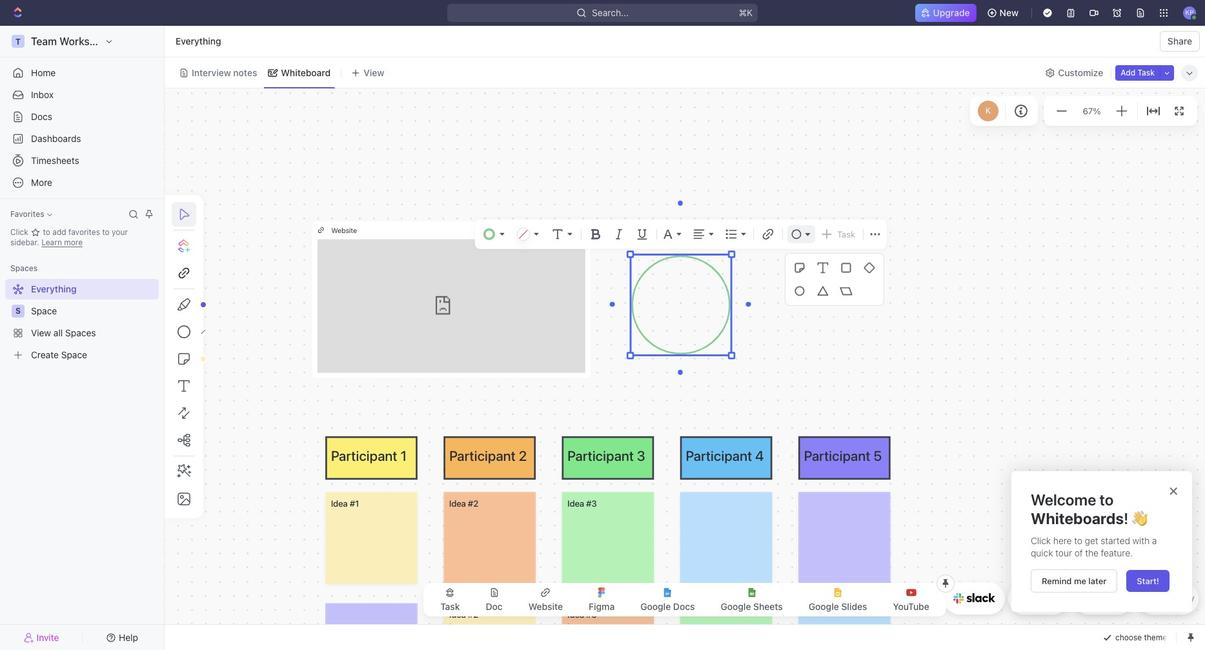 Task type: locate. For each thing, give the bounding box(es) containing it.
0 horizontal spatial space
[[31, 305, 57, 316]]

favorites button
[[5, 207, 57, 222]]

dropdown menu image
[[739, 225, 748, 243]]

google right figma
[[641, 601, 671, 612]]

add
[[1121, 67, 1136, 77]]

to left your
[[102, 227, 110, 237]]

welcome
[[1031, 491, 1097, 509]]

all
[[54, 327, 63, 338]]

view button
[[347, 64, 389, 82]]

team workspace
[[31, 36, 113, 47]]

spaces up create space link
[[65, 327, 96, 338]]

everything link up interview
[[172, 34, 224, 49]]

space
[[31, 305, 57, 316], [61, 349, 87, 360]]

1 horizontal spatial view
[[364, 67, 384, 78]]

67%
[[1083, 106, 1101, 116]]

view inside tree
[[31, 327, 51, 338]]

home
[[31, 67, 56, 78]]

2 horizontal spatial task
[[1138, 67, 1155, 77]]

click inside click here to get started with a quick tour of the feature.
[[1031, 535, 1052, 546]]

add task
[[1121, 67, 1155, 77]]

0 vertical spatial click
[[10, 227, 30, 237]]

0 vertical spatial docs
[[31, 111, 52, 122]]

learn more
[[41, 238, 83, 247]]

space, , element
[[12, 305, 25, 318]]

tree inside sidebar 'navigation'
[[5, 279, 159, 366]]

1 google from the left
[[641, 601, 671, 612]]

1 horizontal spatial spaces
[[65, 327, 96, 338]]

1 horizontal spatial task
[[838, 229, 856, 239]]

1 horizontal spatial website
[[529, 601, 563, 612]]

team workspace, , element
[[12, 35, 25, 48]]

0 horizontal spatial everything
[[31, 284, 77, 294]]

google inside button
[[809, 601, 839, 612]]

doc
[[486, 601, 503, 612]]

click here to get started with a quick tour of the feature.
[[1031, 535, 1160, 559]]

with
[[1133, 535, 1150, 546]]

0 vertical spatial view
[[364, 67, 384, 78]]

website
[[332, 226, 357, 234], [529, 601, 563, 612]]

home link
[[5, 63, 159, 83]]

to up whiteboards
[[1100, 491, 1114, 509]]

0 vertical spatial task button
[[818, 225, 858, 243]]

new
[[1000, 7, 1019, 18]]

1 vertical spatial view
[[31, 327, 51, 338]]

0 horizontal spatial view
[[31, 327, 51, 338]]

&
[[1173, 595, 1178, 603]]

everything
[[176, 36, 221, 46], [31, 284, 77, 294]]

spaces
[[10, 263, 38, 273], [65, 327, 96, 338]]

1 vertical spatial click
[[1031, 535, 1052, 546]]

1 horizontal spatial space
[[61, 349, 87, 360]]

1 vertical spatial spaces
[[65, 327, 96, 338]]

click for click
[[10, 227, 30, 237]]

welcome to whiteboards ! 👋
[[1031, 491, 1148, 527]]

google slides button
[[799, 587, 878, 613]]

space down view all spaces link
[[61, 349, 87, 360]]

timesheets
[[31, 155, 79, 166]]

0 horizontal spatial spaces
[[10, 263, 38, 273]]

0 horizontal spatial google
[[641, 601, 671, 612]]

0 horizontal spatial task button
[[430, 587, 470, 613]]

view inside button
[[364, 67, 384, 78]]

0 horizontal spatial task
[[441, 601, 460, 612]]

click inside sidebar 'navigation'
[[10, 227, 30, 237]]

0 vertical spatial space
[[31, 305, 57, 316]]

figma button
[[579, 587, 625, 613]]

space link
[[31, 301, 156, 322]]

inbox link
[[5, 85, 159, 105]]

help button
[[86, 629, 159, 647]]

view all spaces
[[31, 327, 96, 338]]

tree
[[5, 279, 159, 366]]

website button
[[518, 587, 574, 613]]

1 horizontal spatial click
[[1031, 535, 1052, 546]]

invite button
[[5, 629, 78, 647]]

view all spaces link
[[5, 323, 156, 344]]

0 horizontal spatial docs
[[31, 111, 52, 122]]

docs link
[[5, 107, 159, 127]]

0 vertical spatial task
[[1138, 67, 1155, 77]]

upgrade
[[934, 7, 970, 18]]

tree containing everything
[[5, 279, 159, 366]]

docs
[[31, 111, 52, 122], [674, 601, 695, 612]]

to add favorites to your sidebar.
[[10, 227, 128, 247]]

task button
[[818, 225, 858, 243], [430, 587, 470, 613]]

0 vertical spatial website
[[332, 226, 357, 234]]

spaces down sidebar. on the left
[[10, 263, 38, 273]]

doc button
[[476, 587, 513, 613]]

kp
[[1186, 9, 1194, 16]]

to
[[43, 227, 50, 237], [102, 227, 110, 237], [1100, 491, 1114, 509], [1075, 535, 1083, 546]]

here
[[1054, 535, 1072, 546]]

1 vertical spatial docs
[[674, 601, 695, 612]]

everything link
[[172, 34, 224, 49], [5, 279, 156, 300]]

2 google from the left
[[721, 601, 751, 612]]

google left sheets
[[721, 601, 751, 612]]

view
[[364, 67, 384, 78], [31, 327, 51, 338]]

to up of
[[1075, 535, 1083, 546]]

interview notes link
[[189, 64, 257, 82]]

1 vertical spatial space
[[61, 349, 87, 360]]

google left slides
[[809, 601, 839, 612]]

0 horizontal spatial website
[[332, 226, 357, 234]]

excel & csv
[[1153, 595, 1195, 603]]

task
[[1138, 67, 1155, 77], [838, 229, 856, 239], [441, 601, 460, 612]]

google slides
[[809, 601, 868, 612]]

website inside website button
[[529, 601, 563, 612]]

click up quick
[[1031, 535, 1052, 546]]

0 vertical spatial spaces
[[10, 263, 38, 273]]

0 vertical spatial everything link
[[172, 34, 224, 49]]

team
[[31, 36, 57, 47]]

1 vertical spatial everything
[[31, 284, 77, 294]]

1 horizontal spatial docs
[[674, 601, 695, 612]]

2 horizontal spatial google
[[809, 601, 839, 612]]

1 vertical spatial everything link
[[5, 279, 156, 300]]

remind me later
[[1042, 576, 1107, 586]]

whiteboard link
[[279, 64, 331, 82]]

invite
[[37, 632, 59, 643]]

everything link up "space" link
[[5, 279, 156, 300]]

to inside welcome to whiteboards ! 👋
[[1100, 491, 1114, 509]]

workspace
[[59, 36, 113, 47]]

1 horizontal spatial everything link
[[172, 34, 224, 49]]

later
[[1089, 576, 1107, 586]]

0 horizontal spatial click
[[10, 227, 30, 237]]

1 horizontal spatial google
[[721, 601, 751, 612]]

view for view
[[364, 67, 384, 78]]

everything up all
[[31, 284, 77, 294]]

youtube
[[893, 601, 930, 612]]

1 vertical spatial website
[[529, 601, 563, 612]]

dialog
[[1012, 471, 1193, 612]]

click up sidebar. on the left
[[10, 227, 30, 237]]

add
[[53, 227, 66, 237]]

to inside click here to get started with a quick tour of the feature.
[[1075, 535, 1083, 546]]

slides
[[842, 601, 868, 612]]

create
[[31, 349, 59, 360]]

everything up interview
[[176, 36, 221, 46]]

timesheets link
[[5, 150, 159, 171]]

space right space, , element
[[31, 305, 57, 316]]

3 google from the left
[[809, 601, 839, 612]]

view button
[[347, 57, 455, 88]]

0 horizontal spatial everything link
[[5, 279, 156, 300]]

new button
[[982, 3, 1027, 23]]

1 horizontal spatial everything
[[176, 36, 221, 46]]



Task type: vqa. For each thing, say whether or not it's contained in the screenshot.
View
yes



Task type: describe. For each thing, give the bounding box(es) containing it.
more
[[64, 238, 83, 247]]

of
[[1075, 548, 1083, 559]]

a
[[1153, 535, 1158, 546]]

2 vertical spatial task
[[441, 601, 460, 612]]

interview
[[192, 67, 231, 78]]

excel & csv link
[[1138, 583, 1199, 615]]

s
[[15, 306, 21, 316]]

whiteboards
[[1031, 509, 1124, 527]]

create space link
[[5, 345, 156, 366]]

dashboards
[[31, 133, 81, 144]]

!
[[1124, 509, 1129, 527]]

docs inside sidebar 'navigation'
[[31, 111, 52, 122]]

excel
[[1153, 595, 1171, 603]]

favorites
[[10, 209, 44, 219]]

google for google sheets
[[721, 601, 751, 612]]

to up learn
[[43, 227, 50, 237]]

👋
[[1133, 509, 1148, 527]]

customize button
[[1042, 64, 1108, 82]]

help button
[[86, 629, 159, 647]]

dashboards link
[[5, 129, 159, 149]]

your
[[112, 227, 128, 237]]

more
[[31, 177, 52, 188]]

spaces inside tree
[[65, 327, 96, 338]]

click for click here to get started with a quick tour of the feature.
[[1031, 535, 1052, 546]]

k
[[986, 105, 991, 116]]

feature.
[[1102, 548, 1133, 559]]

task inside add task button
[[1138, 67, 1155, 77]]

google for google slides
[[809, 601, 839, 612]]

tour
[[1056, 548, 1073, 559]]

dialog containing ×
[[1012, 471, 1193, 612]]

google docs
[[641, 601, 695, 612]]

help
[[119, 632, 138, 643]]

sidebar.
[[10, 238, 39, 247]]

×
[[1170, 481, 1179, 499]]

the
[[1086, 548, 1099, 559]]

more button
[[5, 172, 159, 193]]

⌘k
[[739, 7, 753, 18]]

customize
[[1059, 67, 1104, 78]]

figma
[[589, 601, 615, 612]]

0 vertical spatial everything
[[176, 36, 221, 46]]

share button
[[1160, 31, 1201, 52]]

67% button
[[1081, 103, 1104, 119]]

get
[[1085, 535, 1099, 546]]

× button
[[1170, 481, 1179, 499]]

invite user image
[[24, 632, 34, 644]]

share
[[1168, 36, 1193, 46]]

google docs button
[[630, 587, 706, 613]]

whiteboard
[[281, 67, 331, 78]]

remind
[[1042, 576, 1072, 586]]

favorites
[[68, 227, 100, 237]]

notes
[[233, 67, 257, 78]]

docs inside button
[[674, 601, 695, 612]]

remind me later button
[[1031, 569, 1118, 593]]

start!
[[1137, 576, 1160, 586]]

everything inside sidebar 'navigation'
[[31, 284, 77, 294]]

interview notes
[[192, 67, 257, 78]]

t
[[16, 36, 21, 46]]

youtube button
[[883, 587, 940, 613]]

add task button
[[1116, 65, 1161, 80]]

learn more link
[[41, 238, 83, 247]]

1 vertical spatial task
[[838, 229, 856, 239]]

search...
[[592, 7, 629, 18]]

started
[[1101, 535, 1131, 546]]

1 horizontal spatial task button
[[818, 225, 858, 243]]

1 vertical spatial task button
[[430, 587, 470, 613]]

google sheets button
[[711, 587, 794, 613]]

quick
[[1031, 548, 1054, 559]]

me
[[1075, 576, 1087, 586]]

sidebar navigation
[[0, 26, 167, 650]]

view for view all spaces
[[31, 327, 51, 338]]

create space
[[31, 349, 87, 360]]

start! button
[[1127, 570, 1170, 592]]

csv
[[1180, 595, 1195, 603]]

google for google docs
[[641, 601, 671, 612]]

google sheets
[[721, 601, 783, 612]]

learn
[[41, 238, 62, 247]]

kp button
[[1180, 3, 1201, 23]]

sheets
[[754, 601, 783, 612]]

upgrade link
[[915, 4, 977, 22]]



